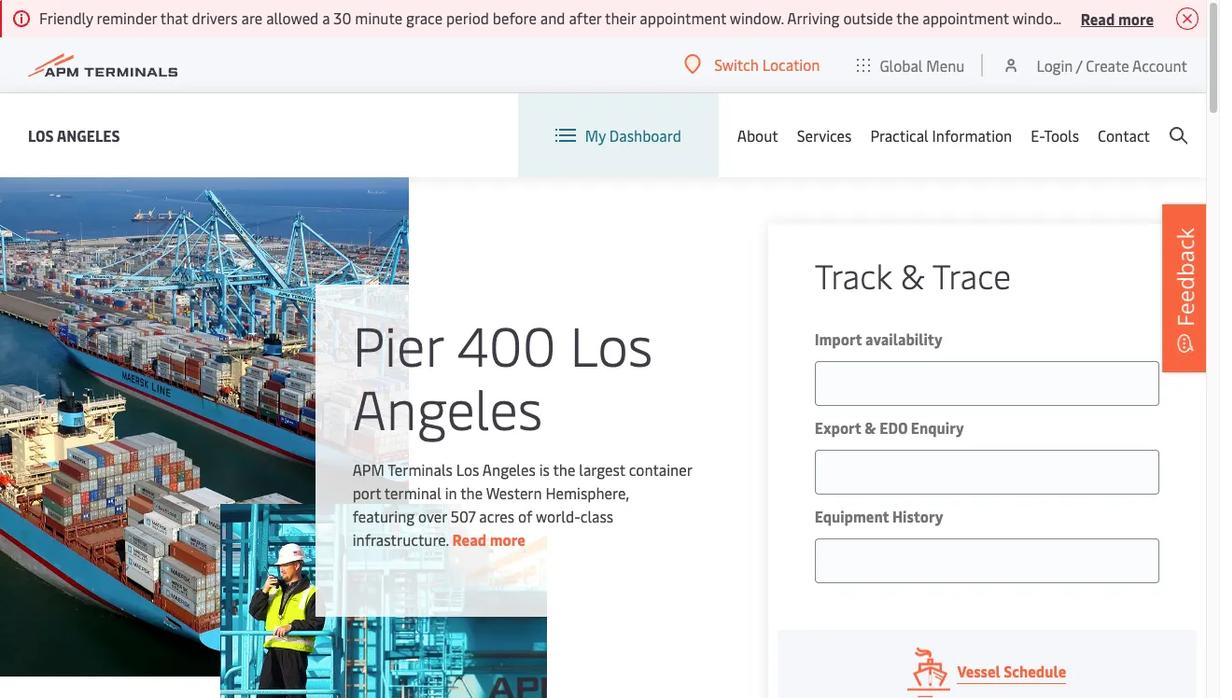 Task type: describe. For each thing, give the bounding box(es) containing it.
login / create account link
[[1002, 37, 1187, 92]]

over
[[418, 505, 447, 526]]

0 vertical spatial angeles
[[57, 125, 120, 145]]

practical information
[[870, 125, 1012, 146]]

login
[[1037, 55, 1073, 75]]

class
[[580, 505, 613, 526]]

equipment history
[[815, 506, 943, 526]]

los for pier 400 los angeles
[[570, 307, 653, 380]]

e-tools
[[1031, 125, 1079, 146]]

schedule
[[1004, 661, 1066, 681]]

contact button
[[1098, 93, 1150, 177]]

dashboard
[[609, 125, 681, 146]]

import
[[815, 329, 862, 349]]

about button
[[737, 93, 778, 177]]

world-
[[536, 505, 580, 526]]

switch location
[[714, 54, 820, 75]]

hemisphere,
[[546, 482, 629, 503]]

switch
[[714, 54, 759, 75]]

largest
[[579, 459, 625, 479]]

close alert image
[[1176, 7, 1199, 30]]

terminals
[[388, 459, 453, 479]]

angeles for pier
[[353, 370, 543, 444]]

los angeles pier 400 image
[[0, 177, 409, 677]]

port
[[353, 482, 381, 503]]

about
[[737, 125, 778, 146]]

0 vertical spatial the
[[553, 459, 575, 479]]

history
[[892, 506, 943, 526]]

practical information button
[[870, 93, 1012, 177]]

track & trace
[[815, 252, 1011, 298]]

location
[[762, 54, 820, 75]]

global
[[880, 55, 923, 75]]

vessel schedule
[[957, 661, 1066, 681]]

container
[[629, 459, 692, 479]]

login / create account
[[1037, 55, 1187, 75]]

tools
[[1044, 125, 1079, 146]]

read more for read more link
[[452, 529, 525, 549]]

& for trace
[[901, 252, 925, 298]]

of
[[518, 505, 532, 526]]

507
[[451, 505, 476, 526]]

400
[[457, 307, 556, 380]]

acres
[[479, 505, 514, 526]]

infrastructure.
[[353, 529, 449, 549]]

account
[[1132, 55, 1187, 75]]

la secondary image
[[221, 504, 547, 698]]

pier 400 los angeles
[[353, 307, 653, 444]]

read for read more link
[[452, 529, 486, 549]]

practical
[[870, 125, 929, 146]]



Task type: locate. For each thing, give the bounding box(es) containing it.
los angeles link
[[28, 124, 120, 147]]

0 vertical spatial los
[[28, 125, 54, 145]]

feedback
[[1170, 228, 1200, 327]]

the right the is
[[553, 459, 575, 479]]

0 vertical spatial read
[[1081, 8, 1115, 28]]

in
[[445, 482, 457, 503]]

0 horizontal spatial &
[[865, 417, 876, 438]]

my dashboard button
[[555, 93, 681, 177]]

0 horizontal spatial read
[[452, 529, 486, 549]]

my
[[585, 125, 606, 146]]

0 vertical spatial read more
[[1081, 8, 1154, 28]]

more down acres
[[490, 529, 525, 549]]

my dashboard
[[585, 125, 681, 146]]

1 horizontal spatial more
[[1118, 8, 1154, 28]]

& left trace
[[901, 252, 925, 298]]

global menu button
[[839, 37, 983, 93]]

2 vertical spatial los
[[456, 459, 479, 479]]

create
[[1086, 55, 1129, 75]]

trace
[[932, 252, 1011, 298]]

read more button
[[1081, 7, 1154, 30]]

export & edo enquiry
[[815, 417, 964, 438]]

2 vertical spatial angeles
[[482, 459, 536, 479]]

contact
[[1098, 125, 1150, 146]]

is
[[539, 459, 550, 479]]

1 vertical spatial read more
[[452, 529, 525, 549]]

more inside button
[[1118, 8, 1154, 28]]

information
[[932, 125, 1012, 146]]

the right the in
[[460, 482, 483, 503]]

1 horizontal spatial read
[[1081, 8, 1115, 28]]

1 horizontal spatial the
[[553, 459, 575, 479]]

0 horizontal spatial read more
[[452, 529, 525, 549]]

apm terminals los angeles is the largest container port terminal in the western hemisphere, featuring over 507 acres of world-class infrastructure.
[[353, 459, 692, 549]]

e-
[[1031, 125, 1044, 146]]

menu
[[926, 55, 965, 75]]

e-tools button
[[1031, 93, 1079, 177]]

track
[[815, 252, 892, 298]]

0 horizontal spatial more
[[490, 529, 525, 549]]

read more up login / create account
[[1081, 8, 1154, 28]]

los inside apm terminals los angeles is the largest container port terminal in the western hemisphere, featuring over 507 acres of world-class infrastructure.
[[456, 459, 479, 479]]

edo
[[880, 417, 908, 438]]

1 vertical spatial angeles
[[353, 370, 543, 444]]

import availability
[[815, 329, 943, 349]]

0 horizontal spatial los
[[28, 125, 54, 145]]

western
[[486, 482, 542, 503]]

apm
[[353, 459, 384, 479]]

equipment
[[815, 506, 889, 526]]

& left edo
[[865, 417, 876, 438]]

&
[[901, 252, 925, 298], [865, 417, 876, 438]]

los for apm terminals los angeles is the largest container port terminal in the western hemisphere, featuring over 507 acres of world-class infrastructure.
[[456, 459, 479, 479]]

angeles
[[57, 125, 120, 145], [353, 370, 543, 444], [482, 459, 536, 479]]

global menu
[[880, 55, 965, 75]]

more for read more link
[[490, 529, 525, 549]]

enquiry
[[911, 417, 964, 438]]

services button
[[797, 93, 852, 177]]

los
[[28, 125, 54, 145], [570, 307, 653, 380], [456, 459, 479, 479]]

read down '507'
[[452, 529, 486, 549]]

2 horizontal spatial los
[[570, 307, 653, 380]]

vessel
[[957, 661, 1000, 681]]

1 horizontal spatial read more
[[1081, 8, 1154, 28]]

pier
[[353, 307, 443, 380]]

1 horizontal spatial los
[[456, 459, 479, 479]]

feedback button
[[1162, 204, 1209, 372]]

terminal
[[384, 482, 441, 503]]

read more link
[[452, 529, 525, 549]]

vessel schedule link
[[777, 630, 1197, 698]]

1 vertical spatial read
[[452, 529, 486, 549]]

read more down acres
[[452, 529, 525, 549]]

/
[[1076, 55, 1082, 75]]

services
[[797, 125, 852, 146]]

read inside button
[[1081, 8, 1115, 28]]

more left the 'close alert' image
[[1118, 8, 1154, 28]]

angeles inside pier 400 los angeles
[[353, 370, 543, 444]]

read up login / create account link
[[1081, 8, 1115, 28]]

more
[[1118, 8, 1154, 28], [490, 529, 525, 549]]

the
[[553, 459, 575, 479], [460, 482, 483, 503]]

los inside pier 400 los angeles
[[570, 307, 653, 380]]

1 vertical spatial &
[[865, 417, 876, 438]]

angeles for apm
[[482, 459, 536, 479]]

& for edo
[[865, 417, 876, 438]]

1 horizontal spatial &
[[901, 252, 925, 298]]

0 horizontal spatial the
[[460, 482, 483, 503]]

angeles inside apm terminals los angeles is the largest container port terminal in the western hemisphere, featuring over 507 acres of world-class infrastructure.
[[482, 459, 536, 479]]

0 vertical spatial more
[[1118, 8, 1154, 28]]

read more
[[1081, 8, 1154, 28], [452, 529, 525, 549]]

read
[[1081, 8, 1115, 28], [452, 529, 486, 549]]

0 vertical spatial &
[[901, 252, 925, 298]]

availability
[[865, 329, 943, 349]]

1 vertical spatial los
[[570, 307, 653, 380]]

export
[[815, 417, 861, 438]]

switch location button
[[684, 54, 820, 75]]

more for read more button
[[1118, 8, 1154, 28]]

1 vertical spatial the
[[460, 482, 483, 503]]

los angeles
[[28, 125, 120, 145]]

read more for read more button
[[1081, 8, 1154, 28]]

featuring
[[353, 505, 415, 526]]

1 vertical spatial more
[[490, 529, 525, 549]]

read for read more button
[[1081, 8, 1115, 28]]



Task type: vqa. For each thing, say whether or not it's contained in the screenshot.
Importantly,
no



